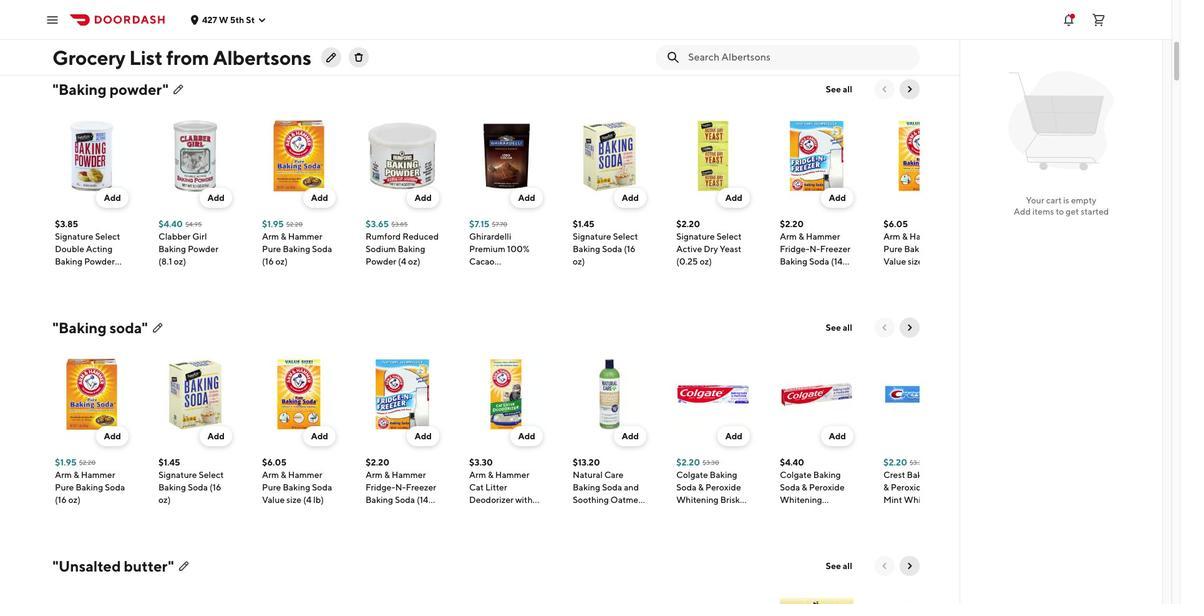Task type: vqa. For each thing, say whether or not it's contained in the screenshot.
84%
no



Task type: locate. For each thing, give the bounding box(es) containing it.
king inside king arthur baking company organic artisan all purpose flour (2 lb)
[[262, 0, 281, 3]]

0 vertical spatial see all
[[826, 84, 852, 94]]

0 vertical spatial mint
[[884, 495, 902, 505]]

fridge- for arm & hammer fridge-n-freezer baking soda (14 oz) image to the left
[[366, 482, 395, 492]]

see all button for "baking soda"
[[818, 318, 860, 338]]

arm & hammer fridge-n-freezer baking soda (14 oz) image
[[780, 119, 854, 193], [366, 358, 439, 431]]

tillamook extra creamy unsalted butter sticks (16 oz) image
[[780, 596, 854, 604]]

select for the rightmost the signature select baking soda (16 oz) image
[[613, 232, 638, 242]]

1 horizontal spatial n-
[[810, 244, 820, 254]]

see all button up tillamook extra creamy unsalted butter sticks (16 oz) image
[[818, 556, 860, 576]]

0 vertical spatial signature select baking soda (16 oz) image
[[573, 119, 647, 193]]

1 vertical spatial arm & hammer fridge-n-freezer baking soda (14 oz) image
[[366, 358, 439, 431]]

0 vertical spatial $1.45 signature select baking soda (16 oz)
[[573, 219, 638, 266]]

powder inside $3.65 $3.85 rumford reduced sodium baking powder (4 oz)
[[366, 256, 396, 266]]

1 company from the left
[[291, 6, 330, 16]]

arthur
[[282, 0, 308, 3], [489, 0, 516, 3]]

update list image left delete list icon
[[326, 52, 336, 62]]

hammer
[[288, 232, 322, 242], [806, 232, 840, 242], [910, 232, 944, 242], [81, 470, 115, 480], [288, 470, 322, 480], [392, 470, 426, 480], [495, 470, 530, 480]]

previous image for "baking powder"
[[880, 84, 890, 94]]

& inside $3.30 arm & hammer cat litter deodorizer with baking soda (20 oz)
[[488, 470, 494, 480]]

3 toothpaste from the left
[[884, 507, 928, 517]]

albertsons
[[213, 46, 311, 69]]

1 horizontal spatial $3.85
[[391, 220, 408, 228]]

lb)
[[159, 18, 169, 28], [272, 43, 282, 53], [469, 43, 480, 53], [676, 43, 687, 53], [935, 256, 945, 266], [313, 495, 324, 505]]

arthur inside king arthur baking company unbleached all- purpose flour (5 lb)
[[489, 0, 516, 3]]

next image
[[905, 84, 915, 94], [905, 323, 915, 333]]

add for colgate baking soda & peroxide whitening brisk mint toothpaste (4 oz) image
[[725, 431, 743, 441]]

clabber girl baking powder (8.1 oz) image
[[159, 119, 232, 193]]

select for signature select double acting baking powder (8.1 oz) image
[[95, 232, 120, 242]]

oz) inside $7.15 $7.70 ghirardelli premium 100% cacao unsweetened baking powder (8 oz)
[[469, 294, 482, 304]]

(4.2
[[930, 507, 945, 517]]

colgate
[[676, 470, 708, 480], [780, 470, 812, 480]]

1 horizontal spatial arthur
[[489, 0, 516, 3]]

see all up tillamook extra creamy unsalted butter sticks (16 oz) image
[[826, 561, 852, 571]]

flour inside king arthur baking company unbleached all- purpose flour (5 lb)
[[504, 31, 525, 41]]

3 see all from the top
[[826, 561, 852, 571]]

0 vertical spatial brisk
[[720, 495, 740, 505]]

1 vertical spatial $1.45 signature select baking soda (16 oz)
[[159, 457, 224, 505]]

company for all-
[[499, 6, 537, 16]]

3 peroxide from the left
[[891, 482, 927, 492]]

1 horizontal spatial (14
[[831, 256, 843, 266]]

2 vertical spatial mint
[[780, 520, 799, 530]]

mint inside '$4.40 colgate baking soda & peroxide whitening toothpaste brisk mint (6 oz)'
[[780, 520, 799, 530]]

2 whitening from the left
[[780, 495, 822, 505]]

2 toothpaste from the left
[[780, 507, 825, 517]]

your cart is empty add items to get started
[[1014, 195, 1109, 217]]

clabber
[[159, 232, 191, 242]]

0 horizontal spatial $1.45
[[159, 457, 180, 467]]

1 horizontal spatial whitening
[[780, 495, 822, 505]]

1 see from the top
[[826, 84, 841, 94]]

company up artisan
[[291, 6, 330, 16]]

started
[[1081, 207, 1109, 217]]

freezer
[[820, 244, 851, 254], [406, 482, 436, 492]]

1 vertical spatial (14
[[417, 495, 429, 505]]

all inside o organics organic unbleached all purpose flour (5 lb)
[[727, 18, 738, 28]]

"baking
[[52, 81, 106, 98], [52, 319, 106, 336]]

1 horizontal spatial arm & hammer fridge-n-freezer baking soda (14 oz) image
[[780, 119, 854, 193]]

lb) inside king arthur baking company unbleached all- purpose flour (5 lb)
[[469, 43, 480, 53]]

0 horizontal spatial $3.85
[[55, 219, 78, 229]]

3 see from the top
[[826, 561, 841, 571]]

"baking soda"
[[52, 319, 148, 336]]

0 horizontal spatial (8.1
[[55, 269, 69, 279]]

all left previous image
[[843, 323, 852, 333]]

add button
[[96, 188, 129, 208], [96, 188, 129, 208], [200, 188, 232, 208], [200, 188, 232, 208], [304, 188, 336, 208], [304, 188, 336, 208], [407, 188, 439, 208], [407, 188, 439, 208], [511, 188, 543, 208], [511, 188, 543, 208], [614, 188, 647, 208], [614, 188, 647, 208], [718, 188, 750, 208], [718, 188, 750, 208], [822, 188, 854, 208], [822, 188, 854, 208], [96, 426, 129, 446], [96, 426, 129, 446], [200, 426, 232, 446], [200, 426, 232, 446], [304, 426, 336, 446], [304, 426, 336, 446], [407, 426, 439, 446], [407, 426, 439, 446], [511, 426, 543, 446], [511, 426, 543, 446], [614, 426, 647, 446], [614, 426, 647, 446], [718, 426, 750, 446], [718, 426, 750, 446], [822, 426, 854, 446], [822, 426, 854, 446]]

purpose inside o organics organic unbleached all purpose flour (5 lb)
[[676, 31, 710, 41]]

1 horizontal spatial freezer
[[820, 244, 851, 254]]

1 horizontal spatial arm & hammer pure baking soda (16 oz) image
[[262, 119, 336, 193]]

see all button for "baking powder"
[[818, 79, 860, 99]]

1 vertical spatial (2
[[262, 43, 270, 53]]

see all for "unsalted butter"
[[826, 561, 852, 571]]

0 vertical spatial (2
[[216, 6, 224, 16]]

(5 inside o organics organic unbleached all purpose flour (5 lb)
[[734, 31, 743, 41]]

arm
[[262, 232, 279, 242], [780, 232, 797, 242], [884, 232, 901, 242], [55, 470, 72, 480], [262, 470, 279, 480], [366, 470, 383, 480], [469, 470, 486, 480]]

add for bottommost arm & hammer pure baking soda value size (4 lb) image
[[311, 431, 328, 441]]

arm & hammer cat litter deodorizer with baking soda (20 oz) image
[[469, 358, 543, 431]]

flour down artisan
[[310, 31, 331, 41]]

2 next image from the top
[[905, 323, 915, 333]]

$3.85 up double
[[55, 219, 78, 229]]

(8.1 inside $4.40 $4.95 clabber girl baking powder (8.1 oz)
[[159, 256, 172, 266]]

oz)
[[55, 31, 67, 41], [174, 256, 186, 266], [276, 256, 288, 266], [408, 256, 420, 266], [573, 256, 585, 266], [700, 256, 712, 266], [70, 269, 82, 279], [780, 269, 792, 279], [469, 294, 482, 304], [68, 495, 81, 505], [159, 495, 171, 505], [366, 507, 378, 517], [469, 520, 482, 530], [687, 520, 699, 530], [811, 520, 823, 530], [884, 520, 896, 530], [573, 532, 585, 542]]

mint for peroxide
[[676, 507, 695, 517]]

1 "baking from the top
[[52, 81, 106, 98]]

1 horizontal spatial (20
[[623, 520, 637, 530]]

king arthur baking company unbleached all- purpose flour (5 lb)
[[469, 0, 537, 53]]

your
[[1026, 195, 1045, 205]]

powder down acting
[[84, 256, 115, 266]]

1 next image from the top
[[905, 84, 915, 94]]

0 horizontal spatial size
[[286, 495, 302, 505]]

1 see all button from the top
[[818, 79, 860, 99]]

$2.20 arm & hammer fridge-n-freezer baking soda (14 oz) for arm & hammer fridge-n-freezer baking soda (14 oz) image to the left
[[366, 457, 436, 517]]

(20 right scent
[[623, 520, 637, 530]]

2 see from the top
[[826, 323, 841, 333]]

see all button
[[818, 79, 860, 99], [818, 318, 860, 338], [818, 556, 860, 576]]

flour inside king arthur baking company organic artisan all purpose flour (2 lb)
[[310, 31, 331, 41]]

medal
[[180, 0, 205, 3]]

ghirardelli premium 100% cacao unsweetened baking powder (8 oz) image
[[469, 119, 543, 193]]

lb) inside king arthur baking company organic artisan all purpose flour (2 lb)
[[272, 43, 282, 53]]

1 horizontal spatial $3.30
[[703, 459, 719, 466]]

0 horizontal spatial $6.05 arm & hammer pure baking soda value size (4 lb)
[[262, 457, 332, 505]]

baking
[[262, 6, 290, 16], [469, 6, 497, 16], [159, 244, 186, 254], [283, 244, 310, 254], [398, 244, 425, 254], [573, 244, 600, 254], [904, 244, 932, 254], [55, 256, 82, 266], [780, 256, 808, 266], [469, 281, 497, 291], [710, 470, 737, 480], [813, 470, 841, 480], [907, 470, 935, 480], [76, 482, 103, 492], [159, 482, 186, 492], [283, 482, 310, 492], [573, 482, 600, 492], [366, 495, 393, 505], [469, 507, 497, 517]]

signature inside signature select pre-sifted all purpose flour (32 oz)
[[55, 0, 93, 3]]

1 unbleached from the left
[[469, 18, 518, 28]]

2 colgate from the left
[[780, 470, 812, 480]]

1 horizontal spatial colgate
[[780, 470, 812, 480]]

st
[[246, 15, 255, 25]]

0 vertical spatial $6.05 arm & hammer pure baking soda value size (4 lb)
[[884, 219, 954, 266]]

all down search albertsons search box on the right of page
[[843, 84, 852, 94]]

2 (5 from the left
[[734, 31, 743, 41]]

0 vertical spatial n-
[[810, 244, 820, 254]]

1 vertical spatial $1.95 $2.20 arm & hammer pure baking soda (16 oz)
[[55, 457, 125, 505]]

size
[[908, 256, 923, 266], [286, 495, 302, 505]]

2 vertical spatial all
[[843, 561, 852, 571]]

artisan
[[296, 18, 324, 28]]

flour
[[193, 6, 214, 16], [90, 18, 111, 28], [310, 31, 331, 41], [504, 31, 525, 41], [711, 31, 732, 41]]

1 (5 from the left
[[527, 31, 535, 41]]

0 horizontal spatial fridge-
[[366, 482, 395, 492]]

0 vertical spatial (8.1
[[159, 256, 172, 266]]

1 horizontal spatial $1.95 $2.20 arm & hammer pure baking soda (16 oz)
[[262, 219, 332, 266]]

rumford reduced sodium baking powder (4 oz) image
[[366, 119, 439, 193]]

king inside king arthur baking company unbleached all- purpose flour (5 lb)
[[469, 0, 488, 3]]

challenge butter unsalted whipped butter (8 oz) image
[[884, 596, 957, 604]]

signature inside $3.85 signature select double acting baking powder (8.1 oz)
[[55, 232, 93, 242]]

company for artisan
[[291, 6, 330, 16]]

Search Albertsons search field
[[688, 51, 910, 64]]

0 vertical spatial see all button
[[818, 79, 860, 99]]

brisk for whitening
[[720, 495, 740, 505]]

(8.1 down double
[[55, 269, 69, 279]]

flour down organics
[[711, 31, 732, 41]]

company inside king arthur baking company unbleached all- purpose flour (5 lb)
[[499, 6, 537, 16]]

select inside $2.20 signature select active dry yeast (0.25 oz)
[[717, 232, 742, 242]]

all inside the gold medal all purpose flour (2 lb)
[[207, 0, 218, 3]]

arm & hammer pure baking soda (16 oz) image
[[262, 119, 336, 193], [55, 358, 129, 431]]

2 horizontal spatial peroxide
[[891, 482, 927, 492]]

2 unbleached from the left
[[676, 18, 725, 28]]

see
[[826, 84, 841, 94], [826, 323, 841, 333], [826, 561, 841, 571]]

see all
[[826, 84, 852, 94], [826, 323, 852, 333], [826, 561, 852, 571]]

company
[[291, 6, 330, 16], [499, 6, 537, 16]]

1 vertical spatial $2.20 arm & hammer fridge-n-freezer baking soda (14 oz)
[[366, 457, 436, 517]]

"unsalted
[[52, 557, 121, 575]]

pure
[[262, 244, 281, 254], [884, 244, 903, 254], [55, 482, 74, 492], [262, 482, 281, 492]]

2 company from the left
[[499, 6, 537, 16]]

2 vertical spatial update list image
[[153, 323, 163, 333]]

signature
[[55, 0, 93, 3], [55, 232, 93, 242], [573, 232, 611, 242], [676, 232, 715, 242], [159, 470, 197, 480]]

0 vertical spatial $1.45
[[573, 219, 595, 229]]

$3.30 inside $2.20 $3.30 crest baking soda & peroxide fresh mint whitening toothpaste (4.2 oz)
[[910, 459, 927, 466]]

2 vertical spatial see all button
[[818, 556, 860, 576]]

2 previous image from the top
[[880, 561, 890, 571]]

all up tillamook extra creamy unsalted butter sticks (16 oz) image
[[843, 561, 852, 571]]

arthur inside king arthur baking company organic artisan all purpose flour (2 lb)
[[282, 0, 308, 3]]

add
[[104, 193, 121, 203], [207, 193, 225, 203], [311, 193, 328, 203], [415, 193, 432, 203], [518, 193, 535, 203], [622, 193, 639, 203], [725, 193, 743, 203], [829, 193, 846, 203], [1014, 207, 1031, 217], [104, 431, 121, 441], [207, 431, 225, 441], [311, 431, 328, 441], [415, 431, 432, 441], [518, 431, 535, 441], [622, 431, 639, 441], [725, 431, 743, 441], [829, 431, 846, 441]]

(8.1
[[159, 256, 172, 266], [55, 269, 69, 279]]

1 horizontal spatial $6.05 arm & hammer pure baking soda value size (4 lb)
[[884, 219, 954, 266]]

1 horizontal spatial $1.45
[[573, 219, 595, 229]]

brisk inside '$4.40 colgate baking soda & peroxide whitening toothpaste brisk mint (6 oz)'
[[827, 507, 846, 517]]

toothpaste inside $2.20 $3.30 colgate baking soda & peroxide whitening brisk mint toothpaste (4 oz)
[[697, 507, 742, 517]]

baking inside $4.40 $4.95 clabber girl baking powder (8.1 oz)
[[159, 244, 186, 254]]

natural
[[573, 470, 603, 480]]

powder down girl
[[188, 244, 218, 254]]

3 see all button from the top
[[818, 556, 860, 576]]

1 horizontal spatial peroxide
[[809, 482, 845, 492]]

toothpaste for brisk
[[697, 507, 742, 517]]

0 horizontal spatial mint
[[676, 507, 695, 517]]

$3.85
[[55, 219, 78, 229], [391, 220, 408, 228]]

0 vertical spatial size
[[908, 256, 923, 266]]

all
[[207, 0, 218, 3], [98, 6, 109, 16], [727, 18, 738, 28], [262, 31, 273, 41]]

&
[[281, 232, 286, 242], [799, 232, 804, 242], [902, 232, 908, 242], [74, 470, 79, 480], [281, 470, 286, 480], [384, 470, 390, 480], [488, 470, 494, 480], [698, 482, 704, 492], [802, 482, 808, 492], [884, 482, 889, 492]]

organic
[[676, 6, 708, 16], [262, 18, 294, 28]]

$6.05 arm & hammer pure baking soda value size (4 lb)
[[884, 219, 954, 266], [262, 457, 332, 505]]

2 horizontal spatial $3.30
[[910, 459, 927, 466]]

0 horizontal spatial company
[[291, 6, 330, 16]]

0 vertical spatial $6.05
[[884, 219, 908, 229]]

0 horizontal spatial organic
[[262, 18, 294, 28]]

1 vertical spatial $1.45
[[159, 457, 180, 467]]

2 peroxide from the left
[[809, 482, 845, 492]]

mint
[[884, 495, 902, 505], [676, 507, 695, 517], [780, 520, 799, 530]]

1 colgate from the left
[[676, 470, 708, 480]]

0 vertical spatial $1.95 $2.20 arm & hammer pure baking soda (16 oz)
[[262, 219, 332, 266]]

update list image
[[326, 52, 336, 62], [173, 84, 183, 94], [153, 323, 163, 333]]

3 all from the top
[[843, 561, 852, 571]]

2 horizontal spatial toothpaste
[[884, 507, 928, 517]]

1 vertical spatial size
[[286, 495, 302, 505]]

1 see all from the top
[[826, 84, 852, 94]]

select inside $3.85 signature select double acting baking powder (8.1 oz)
[[95, 232, 120, 242]]

(4
[[398, 256, 406, 266], [925, 256, 933, 266], [303, 495, 312, 505], [676, 520, 685, 530]]

1 horizontal spatial $6.05
[[884, 219, 908, 229]]

powder"
[[109, 81, 168, 98]]

"baking for "baking soda"
[[52, 319, 106, 336]]

(5
[[527, 31, 535, 41], [734, 31, 743, 41]]

flour inside o organics organic unbleached all purpose flour (5 lb)
[[711, 31, 732, 41]]

flour down all-
[[504, 31, 525, 41]]

1 vertical spatial (20
[[623, 520, 637, 530]]

premium
[[469, 244, 505, 254]]

2 see all button from the top
[[818, 318, 860, 338]]

peroxide inside $2.20 $3.30 colgate baking soda & peroxide whitening brisk mint toothpaste (4 oz)
[[706, 482, 741, 492]]

oz) inside $4.40 $4.95 clabber girl baking powder (8.1 oz)
[[174, 256, 186, 266]]

see for "baking powder"
[[826, 84, 841, 94]]

0 horizontal spatial arm & hammer pure baking soda (16 oz) image
[[55, 358, 129, 431]]

(8.1 down clabber
[[159, 256, 172, 266]]

$2.20 inside $2.20 $3.30 crest baking soda & peroxide fresh mint whitening toothpaste (4.2 oz)
[[884, 457, 907, 467]]

1 whitening from the left
[[676, 495, 719, 505]]

crest
[[884, 470, 905, 480]]

(6
[[800, 520, 809, 530]]

(20
[[520, 507, 535, 517], [623, 520, 637, 530]]

2 horizontal spatial whitening
[[904, 495, 946, 505]]

0 vertical spatial (20
[[520, 507, 535, 517]]

unbleached
[[469, 18, 518, 28], [676, 18, 725, 28]]

unbleached left all-
[[469, 18, 518, 28]]

update list image down grocery list from albertsons
[[173, 84, 183, 94]]

brisk
[[720, 495, 740, 505], [827, 507, 846, 517]]

baking inside $2.20 $3.30 colgate baking soda & peroxide whitening brisk mint toothpaste (4 oz)
[[710, 470, 737, 480]]

see all down search albertsons search box on the right of page
[[826, 84, 852, 94]]

(2 inside the gold medal all purpose flour (2 lb)
[[216, 6, 224, 16]]

see for "baking soda"
[[826, 323, 841, 333]]

soda inside '$4.40 colgate baking soda & peroxide whitening toothpaste brisk mint (6 oz)'
[[780, 482, 800, 492]]

$3.65
[[366, 219, 389, 229]]

flour down "medal"
[[193, 6, 214, 16]]

signature select baking soda (16 oz) image
[[573, 119, 647, 193], [159, 358, 232, 431]]

organic down organics
[[676, 6, 708, 16]]

1 vertical spatial previous image
[[880, 561, 890, 571]]

$4.40 inside '$4.40 colgate baking soda & peroxide whitening toothpaste brisk mint (6 oz)'
[[780, 457, 804, 467]]

$3.85 inside $3.65 $3.85 rumford reduced sodium baking powder (4 oz)
[[391, 220, 408, 228]]

all for soda"
[[843, 323, 852, 333]]

toothpaste inside $2.20 $3.30 crest baking soda & peroxide fresh mint whitening toothpaste (4.2 oz)
[[884, 507, 928, 517]]

1 vertical spatial see
[[826, 323, 841, 333]]

empty
[[1071, 195, 1097, 205]]

0 horizontal spatial n-
[[395, 482, 406, 492]]

$2.20 $3.30 crest baking soda & peroxide fresh mint whitening toothpaste (4.2 oz)
[[884, 457, 957, 530]]

select for signature select active dry yeast (0.25 oz) image
[[717, 232, 742, 242]]

1 horizontal spatial king
[[469, 0, 488, 3]]

whitening inside $2.20 $3.30 colgate baking soda & peroxide whitening brisk mint toothpaste (4 oz)
[[676, 495, 719, 505]]

(4 inside $2.20 $3.30 colgate baking soda & peroxide whitening brisk mint toothpaste (4 oz)
[[676, 520, 685, 530]]

3 whitening from the left
[[904, 495, 946, 505]]

1 all from the top
[[843, 84, 852, 94]]

"baking for "baking powder"
[[52, 81, 106, 98]]

company up all-
[[499, 6, 537, 16]]

1 horizontal spatial arm & hammer pure baking soda value size (4 lb) image
[[884, 119, 957, 193]]

(8.1 inside $3.85 signature select double acting baking powder (8.1 oz)
[[55, 269, 69, 279]]

1 toothpaste from the left
[[697, 507, 742, 517]]

1 vertical spatial n-
[[395, 482, 406, 492]]

1 horizontal spatial $1.45 signature select baking soda (16 oz)
[[573, 219, 638, 266]]

$1.45
[[573, 219, 595, 229], [159, 457, 180, 467]]

(20 down with
[[520, 507, 535, 517]]

$1.95 $2.20 arm & hammer pure baking soda (16 oz)
[[262, 219, 332, 266], [55, 457, 125, 505]]

0 horizontal spatial $1.45 signature select baking soda (16 oz)
[[159, 457, 224, 505]]

2 "baking from the top
[[52, 319, 106, 336]]

powder down 'unsweetened'
[[499, 281, 529, 291]]

2 all from the top
[[843, 323, 852, 333]]

lb) inside o organics organic unbleached all purpose flour (5 lb)
[[676, 43, 687, 53]]

powder down the sodium
[[366, 256, 396, 266]]

0 vertical spatial organic
[[676, 6, 708, 16]]

0 vertical spatial value
[[884, 256, 906, 266]]

1 previous image from the top
[[880, 84, 890, 94]]

0 vertical spatial $4.40
[[159, 219, 183, 229]]

1 horizontal spatial update list image
[[173, 84, 183, 94]]

add for clabber girl baking powder (8.1 oz) "image"
[[207, 193, 225, 203]]

1 peroxide from the left
[[706, 482, 741, 492]]

0 horizontal spatial $6.05
[[262, 457, 287, 467]]

2 king from the left
[[469, 0, 488, 3]]

mint inside $2.20 $3.30 colgate baking soda & peroxide whitening brisk mint toothpaste (4 oz)
[[676, 507, 695, 517]]

see left previous image
[[826, 323, 841, 333]]

girl
[[192, 232, 207, 242]]

$3.85 up the rumford
[[391, 220, 408, 228]]

2 horizontal spatial update list image
[[326, 52, 336, 62]]

powder inside $4.40 $4.95 clabber girl baking powder (8.1 oz)
[[188, 244, 218, 254]]

0 horizontal spatial (5
[[527, 31, 535, 41]]

2 horizontal spatial mint
[[884, 495, 902, 505]]

peroxide
[[706, 482, 741, 492], [809, 482, 845, 492], [891, 482, 927, 492]]

(16
[[624, 244, 636, 254], [262, 256, 274, 266], [210, 482, 221, 492], [55, 495, 67, 505]]

unbleached down organics
[[676, 18, 725, 28]]

$3.30 for colgate baking soda & peroxide whitening brisk mint toothpaste (4 oz)
[[703, 459, 719, 466]]

$2.20
[[676, 219, 700, 229], [780, 219, 804, 229], [286, 220, 303, 228], [366, 457, 389, 467], [676, 457, 700, 467], [884, 457, 907, 467], [79, 459, 96, 466]]

1 king from the left
[[262, 0, 281, 3]]

1 arthur from the left
[[282, 0, 308, 3]]

purpose inside king arthur baking company unbleached all- purpose flour (5 lb)
[[469, 31, 502, 41]]

$7.15
[[469, 219, 490, 229]]

see up tillamook extra creamy unsalted butter sticks (16 oz) image
[[826, 561, 841, 571]]

previous image
[[880, 84, 890, 94], [880, 561, 890, 571]]

organic right st at the top left
[[262, 18, 294, 28]]

flour inside the gold medal all purpose flour (2 lb)
[[193, 6, 214, 16]]

0 vertical spatial $2.20 arm & hammer fridge-n-freezer baking soda (14 oz)
[[780, 219, 851, 279]]

peroxide for brisk
[[706, 482, 741, 492]]

0 vertical spatial $1.95
[[262, 219, 284, 229]]

yeast
[[720, 244, 742, 254]]

$1.45 signature select baking soda (16 oz) for the rightmost the signature select baking soda (16 oz) image
[[573, 219, 638, 266]]

baking inside king arthur baking company organic artisan all purpose flour (2 lb)
[[262, 6, 290, 16]]

unbleached inside king arthur baking company unbleached all- purpose flour (5 lb)
[[469, 18, 518, 28]]

"baking down grocery
[[52, 81, 106, 98]]

"baking powder"
[[52, 81, 168, 98]]

1 vertical spatial next image
[[905, 323, 915, 333]]

(4 inside $3.65 $3.85 rumford reduced sodium baking powder (4 oz)
[[398, 256, 406, 266]]

peroxide inside $2.20 $3.30 crest baking soda & peroxide fresh mint whitening toothpaste (4.2 oz)
[[891, 482, 927, 492]]

baking inside '$4.40 colgate baking soda & peroxide whitening toothpaste brisk mint (6 oz)'
[[813, 470, 841, 480]]

0 horizontal spatial brisk
[[720, 495, 740, 505]]

o
[[676, 0, 684, 3]]

1 vertical spatial all
[[843, 323, 852, 333]]

organic inside king arthur baking company organic artisan all purpose flour (2 lb)
[[262, 18, 294, 28]]

& inside $2.20 $3.30 crest baking soda & peroxide fresh mint whitening toothpaste (4.2 oz)
[[884, 482, 889, 492]]

soothing
[[573, 495, 609, 505]]

see all button down search albertsons search box on the right of page
[[818, 79, 860, 99]]

$2.20 arm & hammer fridge-n-freezer baking soda (14 oz)
[[780, 219, 851, 279], [366, 457, 436, 517]]

1 horizontal spatial (5
[[734, 31, 743, 41]]

crest baking soda & peroxide fresh mint whitening toothpaste (4.2 oz) image
[[884, 358, 957, 431]]

0 horizontal spatial toothpaste
[[697, 507, 742, 517]]

flour left "(32"
[[90, 18, 111, 28]]

fresh
[[928, 482, 950, 492]]

arm & hammer pure baking soda value size (4 lb) image
[[884, 119, 957, 193], [262, 358, 336, 431]]

$3.30 inside $2.20 $3.30 colgate baking soda & peroxide whitening brisk mint toothpaste (4 oz)
[[703, 459, 719, 466]]

purpose
[[159, 6, 192, 16], [55, 18, 88, 28], [275, 31, 308, 41], [469, 31, 502, 41], [676, 31, 710, 41]]

5th
[[230, 15, 244, 25]]

1 vertical spatial value
[[262, 495, 285, 505]]

shampoo
[[591, 507, 629, 517]]

2 arthur from the left
[[489, 0, 516, 3]]

(14 for arm & hammer fridge-n-freezer baking soda (14 oz) image to the left
[[417, 495, 429, 505]]

list
[[129, 46, 163, 69]]

1 vertical spatial arm & hammer pure baking soda (16 oz) image
[[55, 358, 129, 431]]

0 vertical spatial previous image
[[880, 84, 890, 94]]

peroxide inside '$4.40 colgate baking soda & peroxide whitening toothpaste brisk mint (6 oz)'
[[809, 482, 845, 492]]

update list image right soda"
[[153, 323, 163, 333]]

previous image for "unsalted butter"
[[880, 561, 890, 571]]

see down search albertsons search box on the right of page
[[826, 84, 841, 94]]

0 vertical spatial all
[[843, 84, 852, 94]]

0 horizontal spatial unbleached
[[469, 18, 518, 28]]

0 horizontal spatial $4.40
[[159, 219, 183, 229]]

company inside king arthur baking company organic artisan all purpose flour (2 lb)
[[291, 6, 330, 16]]

0 vertical spatial fridge-
[[780, 244, 810, 254]]

mint for whitening
[[780, 520, 799, 530]]

see all button left previous image
[[818, 318, 860, 338]]

$1.45 signature select baking soda (16 oz)
[[573, 219, 638, 266], [159, 457, 224, 505]]

$4.40 colgate baking soda & peroxide whitening toothpaste brisk mint (6 oz)
[[780, 457, 846, 530]]

1 vertical spatial "baking
[[52, 319, 106, 336]]

see all left previous image
[[826, 323, 852, 333]]

purpose inside king arthur baking company organic artisan all purpose flour (2 lb)
[[275, 31, 308, 41]]

update list image for "baking soda"
[[153, 323, 163, 333]]

2 see all from the top
[[826, 323, 852, 333]]

1 horizontal spatial organic
[[676, 6, 708, 16]]

"baking left soda"
[[52, 319, 106, 336]]

0 horizontal spatial colgate
[[676, 470, 708, 480]]

1 horizontal spatial fridge-
[[780, 244, 810, 254]]

n- for the top arm & hammer fridge-n-freezer baking soda (14 oz) image
[[810, 244, 820, 254]]



Task type: describe. For each thing, give the bounding box(es) containing it.
oz) inside signature select pre-sifted all purpose flour (32 oz)
[[55, 31, 67, 41]]

0 vertical spatial update list image
[[326, 52, 336, 62]]

(2 inside king arthur baking company organic artisan all purpose flour (2 lb)
[[262, 43, 270, 53]]

cacao
[[469, 256, 495, 266]]

$4.40 $4.95 clabber girl baking powder (8.1 oz)
[[159, 219, 218, 266]]

see all for "baking soda"
[[826, 323, 852, 333]]

$3.30 for crest baking soda & peroxide fresh mint whitening toothpaste (4.2 oz)
[[910, 459, 927, 466]]

arthur for unbleached
[[489, 0, 516, 3]]

ghirardelli
[[469, 232, 511, 242]]

add inside your cart is empty add items to get started
[[1014, 207, 1031, 217]]

select inside signature select pre-sifted all purpose flour (32 oz)
[[95, 0, 120, 3]]

brisk for toothpaste
[[827, 507, 846, 517]]

427
[[202, 15, 217, 25]]

scent
[[598, 520, 621, 530]]

baking inside $7.15 $7.70 ghirardelli premium 100% cacao unsweetened baking powder (8 oz)
[[469, 281, 497, 291]]

arm inside $3.30 arm & hammer cat litter deodorizer with baking soda (20 oz)
[[469, 470, 486, 480]]

arthur for organic
[[282, 0, 308, 3]]

$7.70
[[492, 220, 508, 228]]

$2.20 inside $2.20 $3.30 colgate baking soda & peroxide whitening brisk mint toothpaste (4 oz)
[[676, 457, 700, 467]]

colgate baking soda & peroxide whitening toothpaste brisk mint (6 oz) image
[[780, 358, 854, 431]]

$1.45 signature select baking soda (16 oz) for the signature select baking soda (16 oz) image to the bottom
[[159, 457, 224, 505]]

all inside king arthur baking company organic artisan all purpose flour (2 lb)
[[262, 31, 273, 41]]

add for colgate baking soda & peroxide whitening toothpaste brisk mint (6 oz) image
[[829, 431, 846, 441]]

baking inside $2.20 $3.30 crest baking soda & peroxide fresh mint whitening toothpaste (4.2 oz)
[[907, 470, 935, 480]]

empty retail cart image
[[1003, 62, 1120, 180]]

(8
[[531, 281, 539, 291]]

"unsalted butter"
[[52, 557, 174, 575]]

oz) inside $2.20 $3.30 colgate baking soda & peroxide whitening brisk mint toothpaste (4 oz)
[[687, 520, 699, 530]]

0 vertical spatial freezer
[[820, 244, 851, 254]]

colgate inside $2.20 $3.30 colgate baking soda & peroxide whitening brisk mint toothpaste (4 oz)
[[676, 470, 708, 480]]

baking inside king arthur baking company unbleached all- purpose flour (5 lb)
[[469, 6, 497, 16]]

$4.95
[[185, 220, 202, 228]]

0 vertical spatial arm & hammer fridge-n-freezer baking soda (14 oz) image
[[780, 119, 854, 193]]

hammer inside $3.30 arm & hammer cat litter deodorizer with baking soda (20 oz)
[[495, 470, 530, 480]]

0 horizontal spatial $1.95 $2.20 arm & hammer pure baking soda (16 oz)
[[55, 457, 125, 505]]

n- for arm & hammer fridge-n-freezer baking soda (14 oz) image to the left
[[395, 482, 406, 492]]

sifted
[[73, 6, 96, 16]]

baking inside $3.85 signature select double acting baking powder (8.1 oz)
[[55, 256, 82, 266]]

colgate inside '$4.40 colgate baking soda & peroxide whitening toothpaste brisk mint (6 oz)'
[[780, 470, 812, 480]]

update list image for "baking powder"
[[173, 84, 183, 94]]

& inside '$4.40 colgate baking soda & peroxide whitening toothpaste brisk mint (6 oz)'
[[802, 482, 808, 492]]

colgate baking soda & peroxide whitening brisk mint toothpaste (4 oz) image
[[676, 358, 750, 431]]

100%
[[507, 244, 530, 254]]

sodium
[[366, 244, 396, 254]]

1 vertical spatial freezer
[[406, 482, 436, 492]]

(14 for the top arm & hammer fridge-n-freezer baking soda (14 oz) image
[[831, 256, 843, 266]]

all for powder"
[[843, 84, 852, 94]]

baking inside $3.65 $3.85 rumford reduced sodium baking powder (4 oz)
[[398, 244, 425, 254]]

next image
[[905, 561, 915, 571]]

see all button for "unsalted butter"
[[818, 556, 860, 576]]

reduced
[[403, 232, 439, 242]]

purpose inside the gold medal all purpose flour (2 lb)
[[159, 6, 192, 16]]

$7.15 $7.70 ghirardelli premium 100% cacao unsweetened baking powder (8 oz)
[[469, 219, 539, 304]]

fridge- for the top arm & hammer fridge-n-freezer baking soda (14 oz) image
[[780, 244, 810, 254]]

(5 inside king arthur baking company unbleached all- purpose flour (5 lb)
[[527, 31, 535, 41]]

oz) inside $2.20 signature select active dry yeast (0.25 oz)
[[700, 256, 712, 266]]

$3.65 $3.85 rumford reduced sodium baking powder (4 oz)
[[366, 219, 439, 266]]

baking inside $3.30 arm & hammer cat litter deodorizer with baking soda (20 oz)
[[469, 507, 497, 517]]

delete list image
[[354, 52, 364, 62]]

acting
[[86, 244, 113, 254]]

w
[[219, 15, 228, 25]]

and
[[624, 482, 639, 492]]

peroxide for mint
[[891, 482, 927, 492]]

0 horizontal spatial arm & hammer fridge-n-freezer baking soda (14 oz) image
[[366, 358, 439, 431]]

flour inside signature select pre-sifted all purpose flour (32 oz)
[[90, 18, 111, 28]]

from
[[166, 46, 209, 69]]

oz) inside $3.85 signature select double acting baking powder (8.1 oz)
[[70, 269, 82, 279]]

unbleached inside o organics organic unbleached all purpose flour (5 lb)
[[676, 18, 725, 28]]

soda"
[[109, 319, 148, 336]]

1 vertical spatial $6.05
[[262, 457, 287, 467]]

signature select double acting baking powder (8.1 oz) image
[[55, 119, 129, 193]]

grocery list from albertsons
[[52, 46, 311, 69]]

add for signature select active dry yeast (0.25 oz) image
[[725, 193, 743, 203]]

dog
[[573, 507, 590, 517]]

1 horizontal spatial size
[[908, 256, 923, 266]]

1 horizontal spatial value
[[884, 256, 906, 266]]

$3.30 arm & hammer cat litter deodorizer with baking soda (20 oz)
[[469, 457, 535, 530]]

cat
[[469, 482, 484, 492]]

oz) inside $3.30 arm & hammer cat litter deodorizer with baking soda (20 oz)
[[469, 520, 482, 530]]

signature inside $2.20 signature select active dry yeast (0.25 oz)
[[676, 232, 715, 242]]

oz) inside $3.65 $3.85 rumford reduced sodium baking powder (4 oz)
[[408, 256, 420, 266]]

add for arm & hammer cat litter deodorizer with baking soda (20 oz) image
[[518, 431, 535, 441]]

1 vertical spatial $6.05 arm & hammer pure baking soda value size (4 lb)
[[262, 457, 332, 505]]

baking inside "$13.20 natural care baking soda and soothing oatmeal dog shampoo clean scent (20 oz)"
[[573, 482, 600, 492]]

lb) inside the gold medal all purpose flour (2 lb)
[[159, 18, 169, 28]]

(32
[[112, 18, 125, 28]]

deodorizer
[[469, 495, 514, 505]]

gold
[[159, 0, 178, 3]]

$3.30 inside $3.30 arm & hammer cat litter deodorizer with baking soda (20 oz)
[[469, 457, 493, 467]]

0 vertical spatial arm & hammer pure baking soda (16 oz) image
[[262, 119, 336, 193]]

add for natural care baking soda and soothing oatmeal dog shampoo clean scent (20 oz) image
[[622, 431, 639, 441]]

organic inside o organics organic unbleached all purpose flour (5 lb)
[[676, 6, 708, 16]]

$1.45 for the signature select baking soda (16 oz) image to the bottom
[[159, 457, 180, 467]]

butter"
[[124, 557, 174, 575]]

organics
[[686, 0, 722, 3]]

mint inside $2.20 $3.30 crest baking soda & peroxide fresh mint whitening toothpaste (4.2 oz)
[[884, 495, 902, 505]]

is
[[1064, 195, 1070, 205]]

next image for "baking soda"
[[905, 323, 915, 333]]

$2.20 inside $2.20 signature select active dry yeast (0.25 oz)
[[676, 219, 700, 229]]

next image for "baking powder"
[[905, 84, 915, 94]]

add for arm & hammer fridge-n-freezer baking soda (14 oz) image to the left
[[415, 431, 432, 441]]

$3.85 inside $3.85 signature select double acting baking powder (8.1 oz)
[[55, 219, 78, 229]]

get
[[1066, 207, 1079, 217]]

$2.20 signature select active dry yeast (0.25 oz)
[[676, 219, 742, 266]]

oz) inside $2.20 $3.30 crest baking soda & peroxide fresh mint whitening toothpaste (4.2 oz)
[[884, 520, 896, 530]]

0 horizontal spatial value
[[262, 495, 285, 505]]

items
[[1033, 207, 1054, 217]]

all for butter"
[[843, 561, 852, 571]]

grocery
[[52, 46, 125, 69]]

$2.20 $3.30 colgate baking soda & peroxide whitening brisk mint toothpaste (4 oz)
[[676, 457, 742, 530]]

add for the signature select baking soda (16 oz) image to the bottom
[[207, 431, 225, 441]]

unsweetened
[[469, 269, 525, 279]]

king for king arthur baking company organic artisan all purpose flour (2 lb)
[[262, 0, 281, 3]]

$2.20 arm & hammer fridge-n-freezer baking soda (14 oz) for the top arm & hammer fridge-n-freezer baking soda (14 oz) image
[[780, 219, 851, 279]]

soda inside "$13.20 natural care baking soda and soothing oatmeal dog shampoo clean scent (20 oz)"
[[602, 482, 622, 492]]

all inside signature select pre-sifted all purpose flour (32 oz)
[[98, 6, 109, 16]]

care
[[604, 470, 624, 480]]

$4.40 for $4.40 colgate baking soda & peroxide whitening toothpaste brisk mint (6 oz)
[[780, 457, 804, 467]]

add for the rightmost the signature select baking soda (16 oz) image
[[622, 193, 639, 203]]

add for "rumford reduced sodium baking powder (4 oz)" image
[[415, 193, 432, 203]]

update list image
[[179, 561, 189, 571]]

$1.45 for the rightmost the signature select baking soda (16 oz) image
[[573, 219, 595, 229]]

add for signature select double acting baking powder (8.1 oz) image
[[104, 193, 121, 203]]

oz) inside '$4.40 colgate baking soda & peroxide whitening toothpaste brisk mint (6 oz)'
[[811, 520, 823, 530]]

1 vertical spatial signature select baking soda (16 oz) image
[[159, 358, 232, 431]]

previous image
[[880, 323, 890, 333]]

427 w 5th st button
[[190, 15, 267, 25]]

1 vertical spatial arm & hammer pure baking soda value size (4 lb) image
[[262, 358, 336, 431]]

whitening inside '$4.40 colgate baking soda & peroxide whitening toothpaste brisk mint (6 oz)'
[[780, 495, 822, 505]]

whitening inside $2.20 $3.30 crest baking soda & peroxide fresh mint whitening toothpaste (4.2 oz)
[[904, 495, 946, 505]]

natural care baking soda and soothing oatmeal dog shampoo clean scent (20 oz) image
[[573, 358, 647, 431]]

with
[[515, 495, 533, 505]]

powder inside $3.85 signature select double acting baking powder (8.1 oz)
[[84, 256, 115, 266]]

gold medal all purpose flour (2 lb)
[[159, 0, 224, 28]]

$4.40 for $4.40 $4.95 clabber girl baking powder (8.1 oz)
[[159, 219, 183, 229]]

toothpaste for mint
[[884, 507, 928, 517]]

& inside $2.20 $3.30 colgate baking soda & peroxide whitening brisk mint toothpaste (4 oz)
[[698, 482, 704, 492]]

king for king arthur baking company unbleached all- purpose flour (5 lb)
[[469, 0, 488, 3]]

rumford
[[366, 232, 401, 242]]

signature select pre-sifted all purpose flour (32 oz)
[[55, 0, 125, 41]]

$13.20
[[573, 457, 600, 467]]

soda inside $2.20 $3.30 crest baking soda & peroxide fresh mint whitening toothpaste (4.2 oz)
[[936, 470, 957, 480]]

double
[[55, 244, 84, 254]]

signature select active dry yeast (0.25 oz) image
[[676, 119, 750, 193]]

soda inside $3.30 arm & hammer cat litter deodorizer with baking soda (20 oz)
[[499, 507, 519, 517]]

dry
[[704, 244, 718, 254]]

king arthur baking company organic artisan all purpose flour (2 lb)
[[262, 0, 331, 53]]

427 w 5th st
[[202, 15, 255, 25]]

1 vertical spatial $1.95
[[55, 457, 77, 467]]

1 horizontal spatial signature select baking soda (16 oz) image
[[573, 119, 647, 193]]

oz) inside "$13.20 natural care baking soda and soothing oatmeal dog shampoo clean scent (20 oz)"
[[573, 532, 585, 542]]

purpose inside signature select pre-sifted all purpose flour (32 oz)
[[55, 18, 88, 28]]

0 items, open order cart image
[[1091, 12, 1106, 27]]

notification bell image
[[1062, 12, 1076, 27]]

cart
[[1046, 195, 1062, 205]]

select for the signature select baking soda (16 oz) image to the bottom
[[199, 470, 224, 480]]

all-
[[520, 18, 535, 28]]

(20 inside $3.30 arm & hammer cat litter deodorizer with baking soda (20 oz)
[[520, 507, 535, 517]]

active
[[676, 244, 702, 254]]

powder inside $7.15 $7.70 ghirardelli premium 100% cacao unsweetened baking powder (8 oz)
[[499, 281, 529, 291]]

soda inside $2.20 $3.30 colgate baking soda & peroxide whitening brisk mint toothpaste (4 oz)
[[676, 482, 697, 492]]

add for ghirardelli premium 100% cacao unsweetened baking powder (8 oz) image
[[518, 193, 535, 203]]

add for the top arm & hammer fridge-n-freezer baking soda (14 oz) image
[[829, 193, 846, 203]]

pre-
[[55, 6, 73, 16]]

(20 inside "$13.20 natural care baking soda and soothing oatmeal dog shampoo clean scent (20 oz)"
[[623, 520, 637, 530]]

o organics organic unbleached all purpose flour (5 lb)
[[676, 0, 743, 53]]

toothpaste inside '$4.40 colgate baking soda & peroxide whitening toothpaste brisk mint (6 oz)'
[[780, 507, 825, 517]]

oatmeal
[[611, 495, 645, 505]]

see for "unsalted butter"
[[826, 561, 841, 571]]

$3.85 signature select double acting baking powder (8.1 oz)
[[55, 219, 120, 279]]

(0.25
[[676, 256, 698, 266]]

see all for "baking powder"
[[826, 84, 852, 94]]

open menu image
[[45, 12, 60, 27]]

litter
[[486, 482, 507, 492]]

to
[[1056, 207, 1064, 217]]

clean
[[573, 520, 596, 530]]

$13.20 natural care baking soda and soothing oatmeal dog shampoo clean scent (20 oz)
[[573, 457, 645, 542]]



